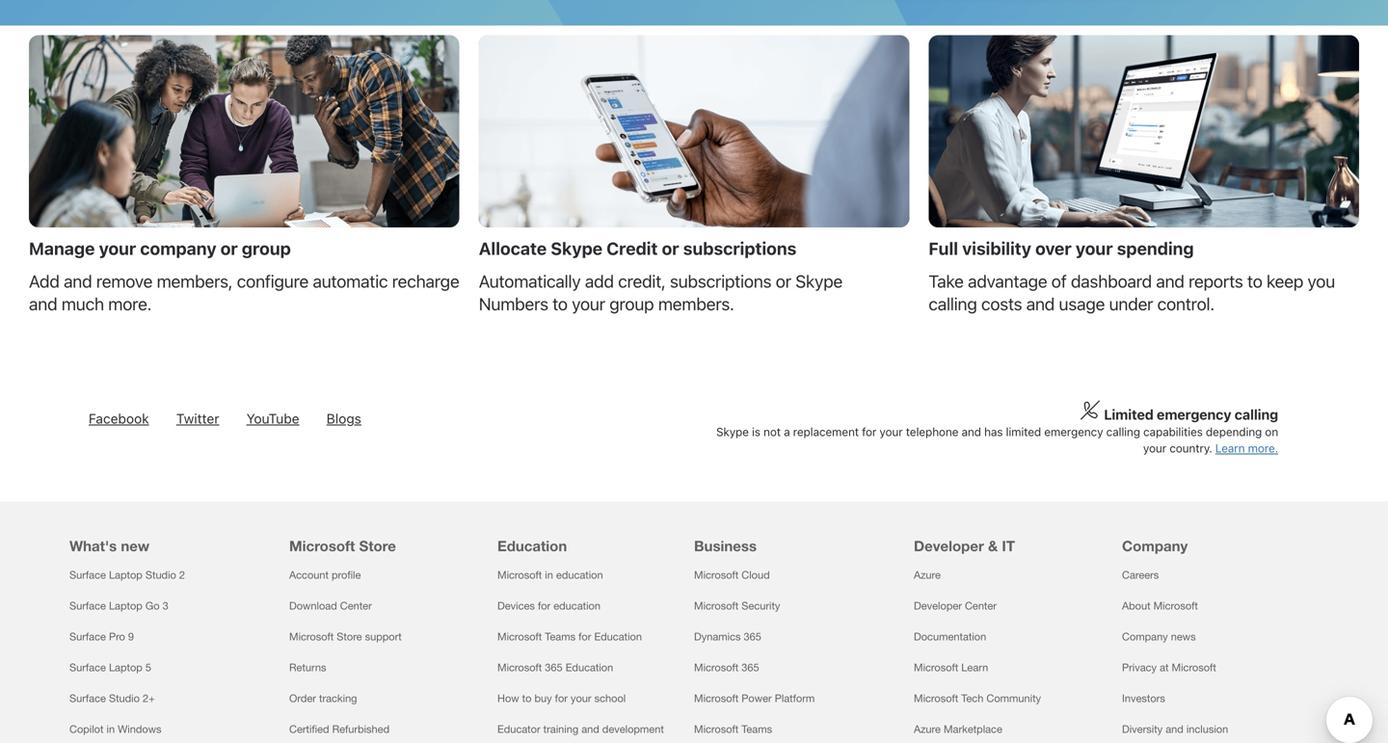 Task type: locate. For each thing, give the bounding box(es) containing it.
5 surface from the top
[[69, 693, 106, 705]]

store inside heading
[[359, 538, 396, 555]]

educator
[[498, 723, 541, 736]]

azure for azure marketplace
[[914, 723, 941, 736]]

1 vertical spatial azure
[[914, 723, 941, 736]]

more. down on
[[1248, 442, 1279, 455]]

microsoft
[[289, 538, 355, 555], [498, 569, 542, 582], [694, 569, 739, 582], [694, 600, 739, 613], [1154, 600, 1198, 613], [289, 631, 334, 643], [498, 631, 542, 643], [498, 662, 542, 674], [694, 662, 739, 674], [914, 662, 959, 674], [1172, 662, 1217, 674], [694, 693, 739, 705], [914, 693, 959, 705], [694, 723, 739, 736]]

to inside footer resource links element
[[522, 693, 532, 705]]

0 vertical spatial store
[[359, 538, 396, 555]]

for right devices
[[538, 600, 551, 613]]

what's
[[69, 538, 117, 555]]

1 developer from the top
[[914, 538, 984, 555]]

center down profile
[[340, 600, 372, 613]]

dynamics
[[694, 631, 741, 643]]

diversity
[[1122, 723, 1163, 736]]

documentation
[[914, 631, 987, 643]]

your down capabilities
[[1144, 442, 1167, 455]]

4 surface from the top
[[69, 662, 106, 674]]

copilot in windows
[[69, 723, 162, 736]]

1 vertical spatial studio
[[109, 693, 140, 705]]

2 company from the top
[[1122, 631, 1168, 643]]

surface for surface pro 9
[[69, 631, 106, 643]]

calling down the limited
[[1107, 425, 1141, 439]]

1 horizontal spatial or
[[662, 238, 679, 259]]

1 horizontal spatial more.
[[1248, 442, 1279, 455]]

0 vertical spatial group
[[242, 238, 291, 259]]

group up configure
[[242, 238, 291, 259]]

or inside automatically add credit, subscriptions or skype numbers to your group members.
[[776, 271, 791, 291]]

microsoft for microsoft cloud
[[694, 569, 739, 582]]

investors
[[1122, 693, 1166, 705]]

education down microsoft teams for education link
[[566, 662, 613, 674]]

automatically add credit, subscriptions or skype numbers to your group members.
[[479, 271, 843, 315]]

1 vertical spatial education
[[554, 600, 601, 613]]

footer resource links element
[[0, 502, 1389, 743]]

1 vertical spatial company
[[1122, 631, 1168, 643]]

your down add
[[572, 294, 605, 315]]

1 horizontal spatial in
[[545, 569, 553, 582]]

microsoft tech community
[[914, 693, 1041, 705]]

development
[[602, 723, 664, 736]]

microsoft down devices
[[498, 631, 542, 643]]

company inside heading
[[1122, 538, 1188, 555]]

learn more. link
[[1216, 442, 1279, 455]]

1 vertical spatial more.
[[1248, 442, 1279, 455]]

take advantage of dashboard and reports to keep you calling costs and usage under control.
[[929, 271, 1335, 315]]

community
[[987, 693, 1041, 705]]

2 horizontal spatial skype
[[796, 271, 843, 291]]

azure left 'marketplace'
[[914, 723, 941, 736]]

group inside automatically add credit, subscriptions or skype numbers to your group members.
[[610, 294, 654, 315]]

microsoft learn
[[914, 662, 989, 674]]

2 horizontal spatial or
[[776, 271, 791, 291]]

careers link
[[1122, 569, 1159, 582]]

your
[[99, 238, 136, 259], [1076, 238, 1113, 259], [572, 294, 605, 315], [880, 425, 903, 439], [1144, 442, 1167, 455], [571, 693, 592, 705]]

education up microsoft in education link
[[498, 538, 567, 555]]

laptop left "5"
[[109, 662, 143, 674]]

2 vertical spatial skype
[[716, 425, 749, 439]]

surface down surface pro 9 link
[[69, 662, 106, 674]]

1 horizontal spatial learn
[[1216, 442, 1245, 455]]

azure
[[914, 569, 941, 582], [914, 723, 941, 736]]

0 vertical spatial calling
[[929, 294, 977, 315]]

1 horizontal spatial to
[[553, 294, 568, 315]]

2 vertical spatial calling
[[1107, 425, 1141, 439]]

1 horizontal spatial emergency
[[1157, 407, 1232, 423]]

0 horizontal spatial center
[[340, 600, 372, 613]]

2 laptop from the top
[[109, 600, 143, 613]]

surface up surface pro 9
[[69, 600, 106, 613]]

1 vertical spatial skype
[[796, 271, 843, 291]]

teams for microsoft teams for education
[[545, 631, 576, 643]]

2 horizontal spatial to
[[1248, 271, 1263, 291]]

0 vertical spatial in
[[545, 569, 553, 582]]

store up profile
[[359, 538, 396, 555]]

9
[[128, 631, 134, 643]]

developer & it
[[914, 538, 1015, 555]]

is
[[752, 425, 761, 439]]

microsoft cloud
[[694, 569, 770, 582]]

microsoft up dynamics
[[694, 600, 739, 613]]

1 vertical spatial store
[[337, 631, 362, 643]]

education
[[556, 569, 603, 582], [554, 600, 601, 613]]

1 vertical spatial learn
[[962, 662, 989, 674]]

company up privacy
[[1122, 631, 1168, 643]]

to left 'buy'
[[522, 693, 532, 705]]

youtube
[[247, 411, 299, 427]]

studio left 2
[[145, 569, 176, 582]]

more. down remove in the top left of the page
[[108, 294, 152, 315]]

teams
[[545, 631, 576, 643], [742, 723, 772, 736]]

0 horizontal spatial teams
[[545, 631, 576, 643]]

microsoft for microsoft store
[[289, 538, 355, 555]]

refurbished
[[332, 723, 390, 736]]

or for group
[[221, 238, 238, 259]]

center
[[340, 600, 372, 613], [965, 600, 997, 613]]

microsoft in education
[[498, 569, 603, 582]]

recharge
[[392, 271, 459, 291]]

and
[[64, 271, 92, 291], [1156, 271, 1185, 291], [29, 294, 57, 315], [1027, 294, 1055, 315], [962, 425, 981, 439], [582, 723, 600, 736], [1166, 723, 1184, 736]]

under
[[1109, 294, 1154, 315]]

365 for business
[[742, 662, 759, 674]]

country.
[[1170, 442, 1213, 455]]

microsoft for microsoft 365
[[694, 662, 739, 674]]

1 horizontal spatial group
[[610, 294, 654, 315]]

microsoft for microsoft tech community
[[914, 693, 959, 705]]

for right the replacement
[[862, 425, 877, 439]]

5
[[145, 662, 151, 674]]

in up devices for education
[[545, 569, 553, 582]]

1 horizontal spatial skype
[[716, 425, 749, 439]]

1 horizontal spatial center
[[965, 600, 997, 613]]

1 horizontal spatial teams
[[742, 723, 772, 736]]

1 vertical spatial group
[[610, 294, 654, 315]]

to left keep
[[1248, 271, 1263, 291]]

teams down power
[[742, 723, 772, 736]]

developer
[[914, 538, 984, 555], [914, 600, 962, 613]]

your left school
[[571, 693, 592, 705]]

company heading
[[1122, 502, 1308, 560]]

emergency right limited
[[1045, 425, 1103, 439]]

0 vertical spatial to
[[1248, 271, 1263, 291]]

certified refurbished link
[[289, 723, 390, 736]]

0 horizontal spatial learn
[[962, 662, 989, 674]]

microsoft down microsoft 365
[[694, 693, 739, 705]]

2 vertical spatial to
[[522, 693, 532, 705]]

3 laptop from the top
[[109, 662, 143, 674]]

education up school
[[594, 631, 642, 643]]

buy
[[535, 693, 552, 705]]

go
[[145, 600, 160, 613]]

calling down take
[[929, 294, 977, 315]]

365 up microsoft power platform
[[742, 662, 759, 674]]

for
[[862, 425, 877, 439], [538, 600, 551, 613], [579, 631, 591, 643], [555, 693, 568, 705]]

microsoft for microsoft teams for education
[[498, 631, 542, 643]]

subscriptions
[[683, 238, 797, 259], [670, 271, 772, 291]]

1 company from the top
[[1122, 538, 1188, 555]]

center for developer
[[965, 600, 997, 613]]

365 up the 'how to buy for your school'
[[545, 662, 563, 674]]

for right 'buy'
[[555, 693, 568, 705]]

1 vertical spatial calling
[[1235, 407, 1279, 423]]

automatic
[[313, 271, 388, 291]]

returns link
[[289, 662, 326, 674]]

or
[[221, 238, 238, 259], [662, 238, 679, 259], [776, 271, 791, 291]]

emergency up capabilities
[[1157, 407, 1232, 423]]

0 vertical spatial azure
[[914, 569, 941, 582]]

surface
[[69, 569, 106, 582], [69, 600, 106, 613], [69, 631, 106, 643], [69, 662, 106, 674], [69, 693, 106, 705]]

microsoft for microsoft security
[[694, 600, 739, 613]]

calling
[[929, 294, 977, 315], [1235, 407, 1279, 423], [1107, 425, 1141, 439]]

surface studio 2+ link
[[69, 693, 155, 705]]

full
[[929, 238, 959, 259]]

and right training
[[582, 723, 600, 736]]

0 vertical spatial company
[[1122, 538, 1188, 555]]

0 horizontal spatial more.
[[108, 294, 152, 315]]

company news link
[[1122, 631, 1196, 643]]

calling up on
[[1235, 407, 1279, 423]]

microsoft down dynamics
[[694, 662, 739, 674]]

copilot
[[69, 723, 104, 736]]

1 vertical spatial emergency
[[1045, 425, 1103, 439]]

studio left 2+
[[109, 693, 140, 705]]

store
[[359, 538, 396, 555], [337, 631, 362, 643]]

laptop for go
[[109, 600, 143, 613]]

microsoft down microsoft power platform
[[694, 723, 739, 736]]

1 laptop from the top
[[109, 569, 143, 582]]

0 vertical spatial more.
[[108, 294, 152, 315]]

diversity and inclusion link
[[1122, 723, 1229, 736]]

developer inside heading
[[914, 538, 984, 555]]

education up microsoft teams for education link
[[554, 600, 601, 613]]

surface for surface laptop go 3
[[69, 600, 106, 613]]

1 horizontal spatial calling
[[1107, 425, 1141, 439]]

2 surface from the top
[[69, 600, 106, 613]]

0 vertical spatial education
[[556, 569, 603, 582]]

skype manager on desktop image
[[929, 35, 1360, 227]]

0 horizontal spatial in
[[107, 723, 115, 736]]

learn up tech
[[962, 662, 989, 674]]

or for subscriptions
[[662, 238, 679, 259]]

learn down depending
[[1216, 442, 1245, 455]]

microsoft down business
[[694, 569, 739, 582]]

1 surface from the top
[[69, 569, 106, 582]]

and left 'has'
[[962, 425, 981, 439]]

how
[[498, 693, 519, 705]]

0 horizontal spatial skype
[[551, 238, 603, 259]]

facebook link
[[89, 411, 149, 427]]

0 horizontal spatial to
[[522, 693, 532, 705]]

1 vertical spatial teams
[[742, 723, 772, 736]]

surface left pro
[[69, 631, 106, 643]]

main content
[[0, 0, 1389, 355]]

1 vertical spatial in
[[107, 723, 115, 736]]

to down automatically
[[553, 294, 568, 315]]

0 horizontal spatial or
[[221, 238, 238, 259]]

company up careers 'link'
[[1122, 538, 1188, 555]]

and up the much at the left of page
[[64, 271, 92, 291]]

over
[[1036, 238, 1072, 259]]

tech
[[962, 693, 984, 705]]

microsoft up 'how'
[[498, 662, 542, 674]]

1 azure from the top
[[914, 569, 941, 582]]

0 vertical spatial skype
[[551, 238, 603, 259]]

dashboard
[[1071, 271, 1152, 291]]

skype inside automatically add credit, subscriptions or skype numbers to your group members.
[[796, 271, 843, 291]]

2 azure from the top
[[914, 723, 941, 736]]

microsoft up devices
[[498, 569, 542, 582]]

store left 'support' on the bottom of the page
[[337, 631, 362, 643]]

azure up developer center
[[914, 569, 941, 582]]

1 center from the left
[[340, 600, 372, 613]]

company
[[1122, 538, 1188, 555], [1122, 631, 1168, 643]]

to inside take advantage of dashboard and reports to keep you calling costs and usage under control.
[[1248, 271, 1263, 291]]

education inside "heading"
[[498, 538, 567, 555]]

1 vertical spatial education
[[594, 631, 642, 643]]

microsoft down the documentation at the bottom right of page
[[914, 662, 959, 674]]

1 vertical spatial developer
[[914, 600, 962, 613]]

pro
[[109, 631, 125, 643]]

in right copilot
[[107, 723, 115, 736]]

education for devices for education
[[554, 600, 601, 613]]

education
[[498, 538, 567, 555], [594, 631, 642, 643], [566, 662, 613, 674]]

microsoft down microsoft learn
[[914, 693, 959, 705]]

group of people image
[[29, 35, 460, 227]]

0 vertical spatial laptop
[[109, 569, 143, 582]]

limited
[[1104, 407, 1154, 423]]

0 horizontal spatial group
[[242, 238, 291, 259]]

to
[[1248, 271, 1263, 291], [553, 294, 568, 315], [522, 693, 532, 705]]

developer down azure link
[[914, 600, 962, 613]]

microsoft for microsoft power platform
[[694, 693, 739, 705]]

how to buy for your school link
[[498, 693, 626, 705]]

calling inside take advantage of dashboard and reports to keep you calling costs and usage under control.
[[929, 294, 977, 315]]

microsoft teams link
[[694, 723, 772, 736]]

surface up copilot
[[69, 693, 106, 705]]

privacy at microsoft
[[1122, 662, 1217, 674]]

microsoft right "at"
[[1172, 662, 1217, 674]]

your up "dashboard"
[[1076, 238, 1113, 259]]

order tracking link
[[289, 693, 357, 705]]

costs
[[982, 294, 1022, 315]]

teams up microsoft 365 education link
[[545, 631, 576, 643]]

manage your company or group
[[29, 238, 291, 259]]

take
[[929, 271, 964, 291]]

0 horizontal spatial calling
[[929, 294, 977, 315]]

surface for surface laptop studio 2
[[69, 569, 106, 582]]

account
[[289, 569, 329, 582]]

education up devices for education
[[556, 569, 603, 582]]

power
[[742, 693, 772, 705]]

education heading
[[498, 502, 683, 560]]

skype inside limited emergency calling skype is not a replacement for your telephone and has limited emergency calling capabilities depending on your country.
[[716, 425, 749, 439]]

microsoft security
[[694, 600, 780, 613]]

1 vertical spatial subscriptions
[[670, 271, 772, 291]]

surface for surface laptop 5
[[69, 662, 106, 674]]

2 horizontal spatial calling
[[1235, 407, 1279, 423]]

download center link
[[289, 600, 372, 613]]

2 center from the left
[[965, 600, 997, 613]]

microsoft down the download
[[289, 631, 334, 643]]

documentation link
[[914, 631, 987, 643]]

2 vertical spatial laptop
[[109, 662, 143, 674]]

group down credit,
[[610, 294, 654, 315]]

developer center
[[914, 600, 997, 613]]

0 vertical spatial developer
[[914, 538, 984, 555]]

main content containing manage your company or group
[[0, 0, 1389, 355]]

developer center link
[[914, 600, 997, 613]]

and down add
[[29, 294, 57, 315]]

microsoft store
[[289, 538, 396, 555]]

laptop for studio
[[109, 569, 143, 582]]

1 vertical spatial laptop
[[109, 600, 143, 613]]

microsoft up the account profile "link"
[[289, 538, 355, 555]]

surface down what's at the left of page
[[69, 569, 106, 582]]

center up documentation 'link'
[[965, 600, 997, 613]]

has
[[985, 425, 1003, 439]]

laptop down new
[[109, 569, 143, 582]]

laptop left "go"
[[109, 600, 143, 613]]

blogs link
[[327, 411, 361, 427]]

3 surface from the top
[[69, 631, 106, 643]]

devices for education link
[[498, 600, 601, 613]]

0 vertical spatial studio
[[145, 569, 176, 582]]

microsoft inside heading
[[289, 538, 355, 555]]

1 vertical spatial to
[[553, 294, 568, 315]]

laptop for 5
[[109, 662, 143, 674]]

2 developer from the top
[[914, 600, 962, 613]]

developer up azure link
[[914, 538, 984, 555]]

0 vertical spatial teams
[[545, 631, 576, 643]]

microsoft 365 link
[[694, 662, 759, 674]]

0 vertical spatial education
[[498, 538, 567, 555]]



Task type: vqa. For each thing, say whether or not it's contained in the screenshot.


Task type: describe. For each thing, give the bounding box(es) containing it.
at
[[1160, 662, 1169, 674]]

developer & it heading
[[914, 502, 1099, 560]]

2
[[179, 569, 185, 582]]

surface laptop studio 2 link
[[69, 569, 185, 582]]

replacement
[[793, 425, 859, 439]]

how to buy for your school
[[498, 693, 626, 705]]

advantage
[[968, 271, 1048, 291]]

visibility
[[963, 238, 1032, 259]]

microsoft security link
[[694, 600, 780, 613]]

microsoft store heading
[[289, 502, 474, 560]]

and down of
[[1027, 294, 1055, 315]]

microsoft tech community link
[[914, 693, 1041, 705]]

learn inside footer resource links element
[[962, 662, 989, 674]]

support
[[365, 631, 402, 643]]

you
[[1308, 271, 1335, 291]]

account profile link
[[289, 569, 361, 582]]

blogs
[[327, 411, 361, 427]]

in for copilot
[[107, 723, 115, 736]]

microsoft in education link
[[498, 569, 603, 582]]

0 vertical spatial learn
[[1216, 442, 1245, 455]]

0 horizontal spatial emergency
[[1045, 425, 1103, 439]]

microsoft power platform
[[694, 693, 815, 705]]

allocate
[[479, 238, 547, 259]]

privacy
[[1122, 662, 1157, 674]]

inclusion
[[1187, 723, 1229, 736]]

company for company news
[[1122, 631, 1168, 643]]

your up remove in the top left of the page
[[99, 238, 136, 259]]

0 vertical spatial subscriptions
[[683, 238, 797, 259]]

devices
[[498, 600, 535, 613]]

marketplace
[[944, 723, 1003, 736]]

to inside automatically add credit, subscriptions or skype numbers to your group members.
[[553, 294, 568, 315]]

microsoft power platform link
[[694, 693, 815, 705]]

windows
[[118, 723, 162, 736]]

automatically
[[479, 271, 581, 291]]

and inside limited emergency calling skype is not a replacement for your telephone and has limited emergency calling capabilities depending on your country.
[[962, 425, 981, 439]]

0 horizontal spatial studio
[[109, 693, 140, 705]]

skype manager image
[[704, 0, 1360, 6]]

platform
[[775, 693, 815, 705]]

control.
[[1158, 294, 1215, 315]]

3
[[163, 600, 168, 613]]

microsoft up news
[[1154, 600, 1198, 613]]

skype manager on phone image
[[479, 35, 910, 227]]

365 down security
[[744, 631, 762, 643]]

surface for surface studio 2+
[[69, 693, 106, 705]]

educator training and development
[[498, 723, 664, 736]]

more. inside add and remove members, configure automatic recharge and much more.
[[108, 294, 152, 315]]

reports
[[1189, 271, 1244, 291]]

1 horizontal spatial studio
[[145, 569, 176, 582]]

surface laptop studio 2
[[69, 569, 185, 582]]

education for microsoft in education
[[556, 569, 603, 582]]

add and remove members, configure automatic recharge and much more.
[[29, 271, 459, 315]]

surface laptop 5 link
[[69, 662, 151, 674]]

microsoft for microsoft in education
[[498, 569, 542, 582]]

azure link
[[914, 569, 941, 582]]

of
[[1052, 271, 1067, 291]]

members,
[[157, 271, 233, 291]]

remove
[[96, 271, 153, 291]]

privacy at microsoft link
[[1122, 662, 1217, 674]]

microsoft for microsoft store support
[[289, 631, 334, 643]]

educator training and development link
[[498, 723, 664, 736]]

your left telephone
[[880, 425, 903, 439]]

what's new
[[69, 538, 150, 555]]

developer for developer & it
[[914, 538, 984, 555]]

company for company
[[1122, 538, 1188, 555]]

about microsoft link
[[1122, 600, 1198, 613]]

limited
[[1006, 425, 1041, 439]]

2+
[[143, 693, 155, 705]]

and up control.
[[1156, 271, 1185, 291]]

your inside footer resource links element
[[571, 693, 592, 705]]

your inside automatically add credit, subscriptions or skype numbers to your group members.
[[572, 294, 605, 315]]

microsoft for microsoft learn
[[914, 662, 959, 674]]

store for microsoft store support
[[337, 631, 362, 643]]

returns
[[289, 662, 326, 674]]

telephone
[[906, 425, 959, 439]]

news
[[1171, 631, 1196, 643]]

0 vertical spatial emergency
[[1157, 407, 1232, 423]]

order tracking
[[289, 693, 357, 705]]

business heading
[[694, 502, 891, 560]]

security
[[742, 600, 780, 613]]

microsoft for microsoft teams
[[694, 723, 739, 736]]

microsoft 365 education
[[498, 662, 613, 674]]

subscriptions inside automatically add credit, subscriptions or skype numbers to your group members.
[[670, 271, 772, 291]]

teams for microsoft teams
[[742, 723, 772, 736]]

twitter link
[[176, 411, 219, 427]]

surface laptop go 3
[[69, 600, 168, 613]]

allocate skype credit or subscriptions
[[479, 238, 797, 259]]

facebook
[[89, 411, 149, 427]]

add
[[29, 271, 59, 291]]

much
[[62, 294, 104, 315]]

business
[[694, 538, 757, 555]]

full visibility over your spending
[[929, 238, 1194, 259]]

credit
[[607, 238, 658, 259]]

account profile
[[289, 569, 361, 582]]

manage
[[29, 238, 95, 259]]

profile
[[332, 569, 361, 582]]

and right diversity
[[1166, 723, 1184, 736]]

about microsoft
[[1122, 600, 1198, 613]]

capabilities
[[1144, 425, 1203, 439]]

in for microsoft
[[545, 569, 553, 582]]

developer for developer center
[[914, 600, 962, 613]]

store for microsoft store
[[359, 538, 396, 555]]

2 vertical spatial education
[[566, 662, 613, 674]]

certified
[[289, 723, 329, 736]]

what's new heading
[[69, 502, 266, 560]]

microsoft teams for education link
[[498, 631, 642, 643]]

training
[[544, 723, 579, 736]]

twitter
[[176, 411, 219, 427]]

microsoft for microsoft 365 education
[[498, 662, 542, 674]]

center for microsoft
[[340, 600, 372, 613]]

depending
[[1206, 425, 1262, 439]]

365 for education
[[545, 662, 563, 674]]

azure for azure link
[[914, 569, 941, 582]]

company news
[[1122, 631, 1196, 643]]

surface pro 9
[[69, 631, 134, 643]]

microsoft store support
[[289, 631, 402, 643]]

diversity and inclusion
[[1122, 723, 1229, 736]]

tracking
[[319, 693, 357, 705]]

on
[[1265, 425, 1279, 439]]

microsoft teams for education
[[498, 631, 642, 643]]

microsoft teams
[[694, 723, 772, 736]]

configure
[[237, 271, 309, 291]]

for up microsoft 365 education link
[[579, 631, 591, 643]]

for inside limited emergency calling skype is not a replacement for your telephone and has limited emergency calling capabilities depending on your country.
[[862, 425, 877, 439]]

usage
[[1059, 294, 1105, 315]]



